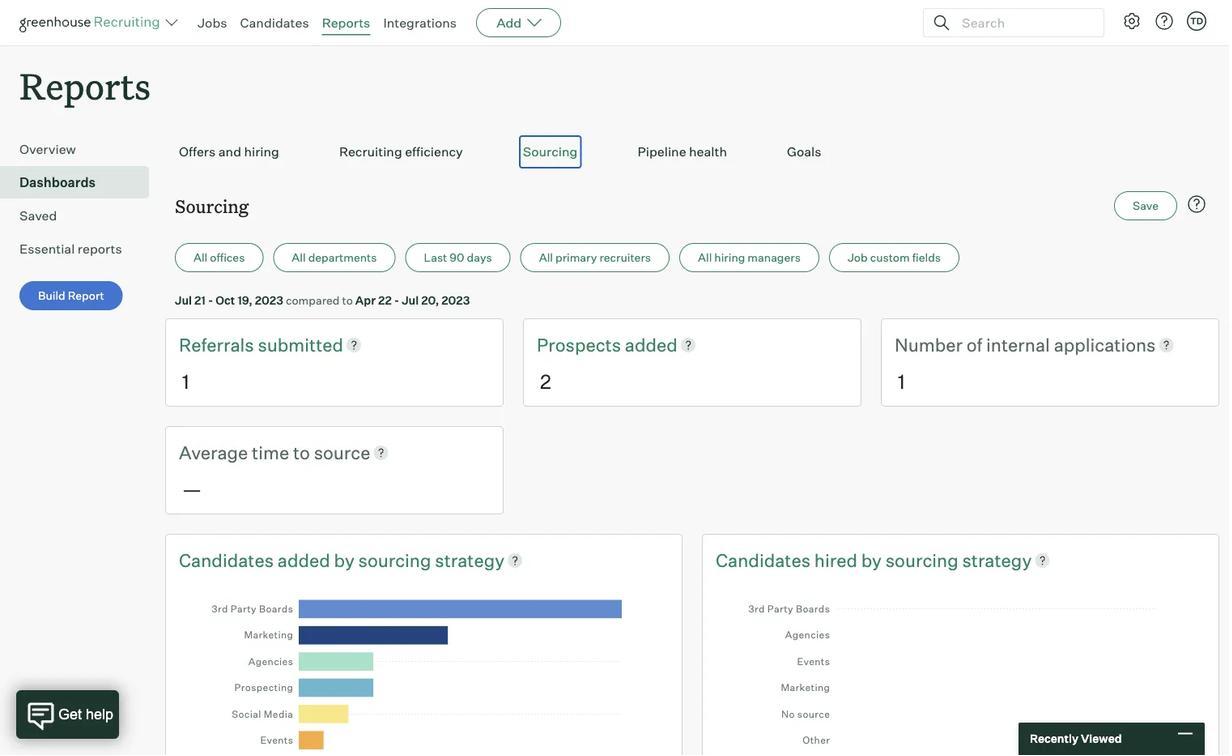 Task type: describe. For each thing, give the bounding box(es) containing it.
1 1 from the left
[[182, 369, 189, 393]]

jul 21 - oct 19, 2023 compared to apr 22 - jul 20, 2023
[[175, 293, 470, 307]]

offices
[[210, 250, 245, 265]]

faq image
[[1188, 195, 1207, 214]]

all for all primary recruiters
[[539, 250, 553, 265]]

pipeline
[[638, 144, 687, 160]]

strategy for candidates added by sourcing
[[435, 549, 505, 571]]

configure image
[[1123, 11, 1142, 31]]

essential
[[19, 241, 75, 257]]

overview link
[[19, 139, 143, 159]]

referrals
[[179, 334, 258, 356]]

all for all hiring managers
[[698, 250, 712, 265]]

source
[[314, 441, 371, 463]]

compared
[[286, 293, 340, 307]]

hired
[[815, 549, 858, 571]]

by for hired
[[862, 549, 882, 571]]

jobs link
[[198, 15, 227, 31]]

health
[[689, 144, 727, 160]]

td button
[[1184, 8, 1210, 34]]

departments
[[308, 250, 377, 265]]

strategy for candidates hired by sourcing
[[963, 549, 1032, 571]]

20,
[[421, 293, 439, 307]]

essential reports
[[19, 241, 122, 257]]

submitted
[[258, 334, 344, 356]]

0 vertical spatial reports
[[322, 15, 371, 31]]

pipeline health
[[638, 144, 727, 160]]

1 horizontal spatial added link
[[625, 332, 678, 357]]

applications
[[1054, 334, 1156, 356]]

1 vertical spatial added link
[[278, 547, 334, 572]]

of
[[967, 334, 983, 356]]

21
[[194, 293, 206, 307]]

time
[[252, 441, 289, 463]]

recruiting
[[339, 144, 402, 160]]

integrations link
[[383, 15, 457, 31]]

prospects
[[537, 334, 625, 356]]

last 90 days
[[424, 250, 492, 265]]

candidates for candidates added by sourcing
[[179, 549, 274, 571]]

recruiting efficiency button
[[335, 135, 467, 169]]

td button
[[1188, 11, 1207, 31]]

candidates link for candidates hired by sourcing
[[716, 547, 815, 572]]

days
[[467, 250, 492, 265]]

build report button
[[19, 281, 123, 310]]

report
[[68, 289, 104, 303]]

jobs
[[198, 15, 227, 31]]

offers and hiring button
[[175, 135, 283, 169]]

save button
[[1115, 191, 1178, 221]]

job custom fields
[[848, 250, 941, 265]]

all offices
[[194, 250, 245, 265]]

last
[[424, 250, 447, 265]]

candidates hired by sourcing
[[716, 549, 963, 571]]

all offices button
[[175, 243, 264, 272]]

average time to
[[179, 441, 314, 463]]

integrations
[[383, 15, 457, 31]]

recruiting efficiency
[[339, 144, 463, 160]]

19,
[[237, 293, 253, 307]]

all hiring managers button
[[680, 243, 820, 272]]

goals
[[787, 144, 822, 160]]

by for added
[[334, 549, 355, 571]]

xychart image for candidates hired by sourcing
[[739, 588, 1184, 755]]

strategy link for candidates hired by sourcing
[[963, 547, 1032, 572]]

sourcing button
[[519, 135, 582, 169]]

job custom fields button
[[829, 243, 960, 272]]

1 vertical spatial to
[[293, 441, 310, 463]]

hired link
[[815, 547, 862, 572]]

submitted link
[[258, 332, 344, 357]]

—
[[182, 477, 202, 501]]

build report
[[38, 289, 104, 303]]

and
[[219, 144, 241, 160]]

dashboards
[[19, 174, 96, 191]]

all for all departments
[[292, 250, 306, 265]]

saved
[[19, 208, 57, 224]]

all hiring managers
[[698, 250, 801, 265]]

offers and hiring
[[179, 144, 279, 160]]

sourcing link for candidates added by sourcing
[[359, 547, 435, 572]]

internal
[[987, 334, 1051, 356]]

sourcing inside button
[[523, 144, 578, 160]]

2
[[540, 369, 551, 393]]

save
[[1133, 199, 1159, 213]]

2 2023 from the left
[[442, 293, 470, 307]]

oct
[[216, 293, 235, 307]]



Task type: locate. For each thing, give the bounding box(es) containing it.
1 horizontal spatial by
[[862, 549, 882, 571]]

candidates left hired
[[716, 549, 811, 571]]

managers
[[748, 250, 801, 265]]

viewed
[[1081, 732, 1122, 746]]

1 sourcing link from the left
[[359, 547, 435, 572]]

2023 right 19,
[[255, 293, 283, 307]]

greenhouse recruiting image
[[19, 13, 165, 32]]

pipeline health button
[[634, 135, 731, 169]]

xychart image for candidates added by sourcing
[[202, 588, 646, 755]]

1 strategy link from the left
[[435, 547, 505, 572]]

1 down number
[[898, 369, 906, 393]]

to left apr
[[342, 293, 353, 307]]

1 horizontal spatial xychart image
[[739, 588, 1184, 755]]

sourcing
[[523, 144, 578, 160], [175, 194, 249, 218]]

0 horizontal spatial xychart image
[[202, 588, 646, 755]]

0 horizontal spatial -
[[208, 293, 213, 307]]

0 horizontal spatial sourcing
[[175, 194, 249, 218]]

all primary recruiters
[[539, 250, 651, 265]]

reports down greenhouse recruiting image
[[19, 62, 151, 109]]

overview
[[19, 141, 76, 157]]

1 horizontal spatial strategy
[[963, 549, 1032, 571]]

all inside the all offices button
[[194, 250, 208, 265]]

1 horizontal spatial sourcing
[[523, 144, 578, 160]]

number
[[895, 334, 963, 356]]

2 xychart image from the left
[[739, 588, 1184, 755]]

hiring right and
[[244, 144, 279, 160]]

all primary recruiters button
[[521, 243, 670, 272]]

sourcing
[[359, 549, 431, 571], [886, 549, 959, 571]]

1 horizontal spatial sourcing
[[886, 549, 959, 571]]

2023
[[255, 293, 283, 307], [442, 293, 470, 307]]

added link
[[625, 332, 678, 357], [278, 547, 334, 572]]

tab list containing offers and hiring
[[175, 135, 1210, 169]]

1 strategy from the left
[[435, 549, 505, 571]]

all
[[194, 250, 208, 265], [292, 250, 306, 265], [539, 250, 553, 265], [698, 250, 712, 265]]

essential reports link
[[19, 239, 143, 259]]

2 strategy from the left
[[963, 549, 1032, 571]]

2 strategy link from the left
[[963, 547, 1032, 572]]

1 vertical spatial sourcing
[[175, 194, 249, 218]]

candidates link
[[240, 15, 309, 31], [179, 547, 278, 572], [716, 547, 815, 572]]

candidates for candidates hired by sourcing
[[716, 549, 811, 571]]

efficiency
[[405, 144, 463, 160]]

saved link
[[19, 206, 143, 225]]

xychart image
[[202, 588, 646, 755], [739, 588, 1184, 755]]

hiring inside offers and hiring button
[[244, 144, 279, 160]]

by link for added
[[334, 547, 359, 572]]

dashboards link
[[19, 173, 143, 192]]

1 2023 from the left
[[255, 293, 283, 307]]

0 horizontal spatial added
[[278, 549, 330, 571]]

90
[[450, 250, 465, 265]]

added
[[625, 334, 678, 356], [278, 549, 330, 571]]

0 vertical spatial to
[[342, 293, 353, 307]]

recruiters
[[600, 250, 651, 265]]

2 all from the left
[[292, 250, 306, 265]]

reports link
[[322, 15, 371, 31]]

candidates added by sourcing
[[179, 549, 435, 571]]

0 horizontal spatial jul
[[175, 293, 192, 307]]

1 horizontal spatial -
[[394, 293, 400, 307]]

4 all from the left
[[698, 250, 712, 265]]

1 by from the left
[[334, 549, 355, 571]]

candidates
[[240, 15, 309, 31], [179, 549, 274, 571], [716, 549, 811, 571]]

-
[[208, 293, 213, 307], [394, 293, 400, 307]]

add
[[497, 15, 522, 31]]

2023 right the 20,
[[442, 293, 470, 307]]

sourcing link for candidates hired by sourcing
[[886, 547, 963, 572]]

1 all from the left
[[194, 250, 208, 265]]

0 horizontal spatial by link
[[334, 547, 359, 572]]

all inside all departments "button"
[[292, 250, 306, 265]]

22
[[378, 293, 392, 307]]

Search text field
[[958, 11, 1090, 34]]

0 horizontal spatial reports
[[19, 62, 151, 109]]

1 horizontal spatial strategy link
[[963, 547, 1032, 572]]

1 horizontal spatial 1
[[898, 369, 906, 393]]

0 vertical spatial sourcing
[[523, 144, 578, 160]]

reports left integrations
[[322, 15, 371, 31]]

all for all offices
[[194, 250, 208, 265]]

candidates down —
[[179, 549, 274, 571]]

1 horizontal spatial to
[[342, 293, 353, 307]]

tab list
[[175, 135, 1210, 169]]

1 jul from the left
[[175, 293, 192, 307]]

jul left 21
[[175, 293, 192, 307]]

number of internal
[[895, 334, 1054, 356]]

add button
[[476, 8, 562, 37]]

all inside all primary recruiters 'button'
[[539, 250, 553, 265]]

sourcing for candidates hired by sourcing
[[886, 549, 959, 571]]

1 - from the left
[[208, 293, 213, 307]]

1 horizontal spatial reports
[[322, 15, 371, 31]]

last 90 days button
[[405, 243, 511, 272]]

0 horizontal spatial to
[[293, 441, 310, 463]]

1 vertical spatial hiring
[[715, 250, 746, 265]]

goals button
[[783, 135, 826, 169]]

hiring left managers
[[715, 250, 746, 265]]

1 down referrals link
[[182, 369, 189, 393]]

all inside all hiring managers button
[[698, 250, 712, 265]]

1 by link from the left
[[334, 547, 359, 572]]

2 by link from the left
[[862, 547, 886, 572]]

0 horizontal spatial 2023
[[255, 293, 283, 307]]

0 horizontal spatial 1
[[182, 369, 189, 393]]

1
[[182, 369, 189, 393], [898, 369, 906, 393]]

strategy
[[435, 549, 505, 571], [963, 549, 1032, 571]]

2 sourcing link from the left
[[886, 547, 963, 572]]

candidates link for candidates added by sourcing
[[179, 547, 278, 572]]

by
[[334, 549, 355, 571], [862, 549, 882, 571]]

sourcing for candidates added by sourcing
[[359, 549, 431, 571]]

0 horizontal spatial added link
[[278, 547, 334, 572]]

build
[[38, 289, 65, 303]]

primary
[[556, 250, 597, 265]]

all left primary on the left
[[539, 250, 553, 265]]

1 horizontal spatial hiring
[[715, 250, 746, 265]]

1 horizontal spatial 2023
[[442, 293, 470, 307]]

prospects link
[[537, 332, 625, 357]]

1 vertical spatial reports
[[19, 62, 151, 109]]

0 horizontal spatial strategy
[[435, 549, 505, 571]]

1 horizontal spatial jul
[[402, 293, 419, 307]]

0 vertical spatial added link
[[625, 332, 678, 357]]

reports
[[78, 241, 122, 257]]

0 horizontal spatial by
[[334, 549, 355, 571]]

2 jul from the left
[[402, 293, 419, 307]]

strategy link for candidates added by sourcing
[[435, 547, 505, 572]]

1 horizontal spatial by link
[[862, 547, 886, 572]]

1 vertical spatial added
[[278, 549, 330, 571]]

referrals link
[[179, 332, 258, 357]]

average
[[179, 441, 248, 463]]

reports
[[322, 15, 371, 31], [19, 62, 151, 109]]

1 xychart image from the left
[[202, 588, 646, 755]]

to right time
[[293, 441, 310, 463]]

recently viewed
[[1030, 732, 1122, 746]]

0 vertical spatial added
[[625, 334, 678, 356]]

candidates for candidates
[[240, 15, 309, 31]]

0 vertical spatial hiring
[[244, 144, 279, 160]]

apr
[[355, 293, 376, 307]]

all left offices
[[194, 250, 208, 265]]

1 horizontal spatial sourcing link
[[886, 547, 963, 572]]

all left departments
[[292, 250, 306, 265]]

jul left the 20,
[[402, 293, 419, 307]]

1 horizontal spatial added
[[625, 334, 678, 356]]

to
[[342, 293, 353, 307], [293, 441, 310, 463]]

1 sourcing from the left
[[359, 549, 431, 571]]

recently
[[1030, 732, 1079, 746]]

candidates right jobs
[[240, 15, 309, 31]]

0 horizontal spatial strategy link
[[435, 547, 505, 572]]

offers
[[179, 144, 216, 160]]

- right 22
[[394, 293, 400, 307]]

- right 21
[[208, 293, 213, 307]]

all departments
[[292, 250, 377, 265]]

0 horizontal spatial sourcing
[[359, 549, 431, 571]]

all left managers
[[698, 250, 712, 265]]

strategy link
[[435, 547, 505, 572], [963, 547, 1032, 572]]

2 sourcing from the left
[[886, 549, 959, 571]]

0 horizontal spatial hiring
[[244, 144, 279, 160]]

3 all from the left
[[539, 250, 553, 265]]

all departments button
[[273, 243, 396, 272]]

td
[[1191, 15, 1204, 26]]

sourcing link
[[359, 547, 435, 572], [886, 547, 963, 572]]

custom
[[871, 250, 910, 265]]

job
[[848, 250, 868, 265]]

2 1 from the left
[[898, 369, 906, 393]]

2 by from the left
[[862, 549, 882, 571]]

2 - from the left
[[394, 293, 400, 307]]

fields
[[913, 250, 941, 265]]

0 horizontal spatial sourcing link
[[359, 547, 435, 572]]

hiring inside all hiring managers button
[[715, 250, 746, 265]]

by link for hired
[[862, 547, 886, 572]]



Task type: vqa. For each thing, say whether or not it's contained in the screenshot.
- to the right
yes



